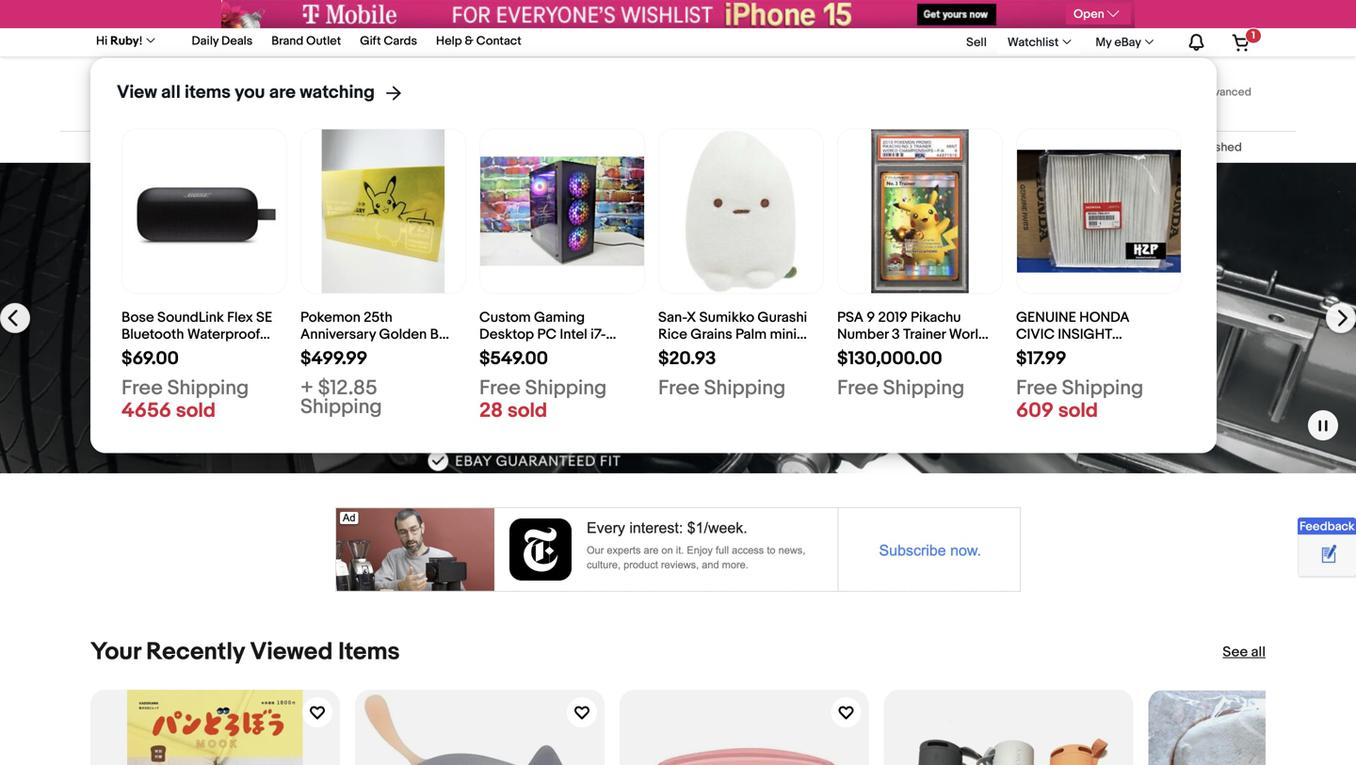 Task type: locate. For each thing, give the bounding box(es) containing it.
1 horizontal spatial sold
[[508, 399, 547, 423]]

1
[[1252, 30, 1256, 42]]

& left garden at the left top of page
[[525, 140, 534, 155]]

shipping inside $130,000.00 free shipping
[[883, 376, 965, 401]]

sold inside $17.99 free shipping 609 sold
[[1059, 399, 1098, 423]]

custom gaming desktop pc intel i7-4770 3.40 16 gb ssd + 1tb nvidia rtx 2060 6 gb image
[[480, 157, 644, 266]]

trainer
[[903, 326, 946, 343]]

1 vertical spatial all
[[1251, 644, 1266, 661]]

ebay inside account navigation
[[1115, 35, 1142, 50]]

hi
[[96, 34, 108, 49]]

viewed
[[250, 638, 333, 667]]

free down "$20.93"
[[658, 376, 700, 401]]

brand outlet link
[[272, 31, 341, 53]]

flex
[[227, 309, 253, 326]]

banner containing free shipping
[[86, 27, 1266, 454]]

garden
[[536, 140, 578, 155]]

palm
[[736, 326, 767, 343]]

ebay right my
[[1115, 35, 1142, 50]]

sealed
[[301, 360, 345, 377]]

1 vertical spatial +
[[301, 376, 314, 401]]

& for help
[[465, 34, 474, 49]]

0 horizontal spatial new
[[366, 343, 395, 360]]

3
[[892, 326, 900, 343]]

now
[[149, 349, 179, 369]]

new
[[366, 343, 395, 360], [723, 360, 752, 377]]

collectibles link
[[396, 140, 464, 155]]

sold
[[176, 399, 216, 423], [508, 399, 547, 423], [1059, 399, 1098, 423]]

filter
[[1088, 360, 1129, 377]]

sold down tba-
[[1059, 399, 1098, 423]]

1tb
[[479, 360, 501, 377]]

toy
[[709, 343, 729, 360]]

help & contact
[[436, 34, 522, 49]]

0 horizontal spatial all
[[161, 81, 181, 103]]

1 vertical spatial pokemon
[[884, 360, 944, 377]]

3 free from the left
[[658, 376, 700, 401]]

all for view
[[161, 81, 181, 103]]

see all link
[[1223, 643, 1266, 662]]

shipping inside the $549.00 free shipping 28 sold
[[525, 376, 607, 401]]

deals
[[221, 34, 253, 49]]

free for 4656
[[122, 376, 163, 401]]

0 horizontal spatial refurbished
[[122, 360, 200, 377]]

free inside $17.99 free shipping 609 sold
[[1016, 376, 1058, 401]]

1 horizontal spatial all
[[1251, 644, 1266, 661]]

1 horizontal spatial home
[[489, 140, 522, 155]]

items
[[185, 81, 231, 103]]

& for home
[[525, 140, 534, 155]]

!
[[139, 34, 143, 49]]

number
[[837, 326, 889, 343]]

1 vertical spatial advertisement region
[[335, 508, 1021, 593]]

jewelry
[[970, 140, 1012, 155]]

home down view
[[114, 140, 147, 155]]

& right business
[[883, 140, 892, 155]]

0 vertical spatial +
[[617, 343, 626, 360]]

ebay home image
[[90, 70, 201, 115]]

contact
[[476, 34, 522, 49]]

goods
[[769, 140, 807, 155]]

0 vertical spatial advertisement region
[[221, 0, 1135, 28]]

pokemon up japanese
[[301, 309, 361, 326]]

& inside account navigation
[[465, 34, 474, 49]]

genuine honda civic insight clarity micron cabin air filter 80292-tba-a11
[[1016, 309, 1134, 394]]

4 free from the left
[[837, 376, 879, 401]]

daily
[[192, 34, 219, 49]]

0 horizontal spatial pokemon
[[301, 309, 361, 326]]

shipping inside $17.99 free shipping 609 sold
[[1062, 376, 1144, 401]]

all
[[161, 81, 181, 103], [1251, 644, 1266, 661]]

refurbished link
[[1175, 140, 1242, 155]]

home & garden
[[489, 140, 578, 155]]

you
[[235, 81, 265, 103]]

all inside "see all" link
[[1251, 644, 1266, 661]]

view all items you are watching
[[117, 81, 375, 103]]

+ right ssd
[[617, 343, 626, 360]]

$130,000.00
[[837, 348, 943, 370]]

control
[[241, 274, 297, 294]]

collectibles
[[396, 140, 464, 155]]

sold inside the $69.00 free shipping 4656 sold
[[176, 399, 216, 423]]

1 free from the left
[[122, 376, 163, 401]]

1 horizontal spatial new
[[723, 360, 752, 377]]

sold right '4656'
[[176, 399, 216, 423]]

live
[[1129, 140, 1151, 155]]

$549.00 free shipping 28 sold
[[479, 348, 607, 423]]

your recently viewed items link
[[90, 638, 400, 667]]

$130,000.00 free shipping
[[837, 348, 965, 401]]

gb right 16
[[563, 343, 584, 360]]

2 horizontal spatial sold
[[1059, 399, 1098, 423]]

1 vertical spatial ebay
[[1099, 140, 1126, 155]]

0 vertical spatial all
[[161, 81, 181, 103]]

card
[[947, 360, 979, 377]]

0 horizontal spatial +
[[301, 376, 314, 401]]

0 vertical spatial gb
[[563, 343, 584, 360]]

recently
[[146, 638, 245, 667]]

home
[[114, 140, 147, 155], [489, 140, 522, 155]]

gurashi
[[758, 309, 807, 326]]

shipping inside $20.93 free shipping
[[704, 376, 786, 401]]

ride's
[[90, 222, 180, 266]]

$69.00 free shipping 4656 sold
[[122, 348, 249, 423]]

ebay
[[1115, 35, 1142, 50], [1099, 140, 1126, 155]]

1 vertical spatial gb
[[479, 377, 500, 394]]

3 sold from the left
[[1059, 399, 1098, 423]]

help & contact link
[[436, 31, 522, 53]]

ssd
[[587, 343, 614, 360]]

gb
[[563, 343, 584, 360], [479, 377, 500, 394]]

shipping inside the $69.00 free shipping 4656 sold
[[167, 376, 249, 401]]

0 vertical spatial pokemon
[[301, 309, 361, 326]]

0 vertical spatial refurbished
[[1175, 140, 1242, 155]]

1 sold from the left
[[176, 399, 216, 423]]

trophy
[[837, 360, 881, 377]]

sell link
[[958, 35, 996, 50]]

watches
[[1027, 140, 1075, 155]]

new down '25th'
[[366, 343, 395, 360]]

gift
[[360, 34, 381, 49]]

more.
[[123, 295, 168, 315]]

all right the see
[[1251, 644, 1266, 661]]

ebay left live
[[1099, 140, 1126, 155]]

all inside account navigation
[[161, 81, 181, 103]]

pokemon inside pokemon 25th anniversary golden box japanese new factory sealed us seller
[[301, 309, 361, 326]]

shipping for $20.93 free shipping
[[704, 376, 786, 401]]

free for 609
[[1016, 376, 1058, 401]]

+ inside custom gaming desktop pc intel i7- 4770 3.40 16 gb ssd + 1tb nvidia rtx 2060 6 gb
[[617, 343, 626, 360]]

0 horizontal spatial home
[[114, 140, 147, 155]]

view all items you are watching element
[[117, 81, 375, 103]]

4770
[[479, 343, 512, 360]]

& right jewelry
[[1015, 140, 1024, 155]]

bose soundlink flex se bluetooth waterproof speaker, certified refurbished image
[[122, 150, 286, 273]]

electronics link
[[310, 140, 372, 155]]

fashion link
[[602, 140, 644, 155]]

jewelry & watches
[[970, 140, 1075, 155]]

+ down $499.99
[[301, 376, 314, 401]]

free down the $549.00
[[479, 376, 521, 401]]

2 free from the left
[[479, 376, 521, 401]]

open
[[1074, 7, 1105, 21]]

pokemon down trainer
[[884, 360, 944, 377]]

electronics
[[310, 140, 372, 155]]

psa 9 2019 pikachu number 3 trainer world championship promo trophy pokemon card image
[[872, 129, 969, 293]]

shipping for $17.99 free shipping 609 sold
[[1062, 376, 1144, 401]]

improve
[[90, 178, 226, 222]]

1 link
[[1221, 28, 1263, 56]]

anniversary
[[301, 326, 376, 343]]

daily deals
[[192, 34, 253, 49]]

sporting goods
[[718, 140, 807, 155]]

0 horizontal spatial gb
[[479, 377, 500, 394]]

genuine
[[1016, 309, 1077, 326]]

&
[[465, 34, 474, 49], [525, 140, 534, 155], [883, 140, 892, 155], [1015, 140, 1024, 155]]

home left garden at the left top of page
[[489, 140, 522, 155]]

toys
[[668, 140, 693, 155]]

0 vertical spatial ebay
[[1115, 35, 1142, 50]]

free
[[122, 376, 163, 401], [479, 376, 521, 401], [658, 376, 700, 401], [837, 376, 879, 401], [1016, 376, 1058, 401]]

cabin
[[1016, 360, 1059, 377]]

free down $17.99
[[1016, 376, 1058, 401]]

2 sold from the left
[[508, 399, 547, 423]]

pokemon
[[301, 309, 361, 326], [884, 360, 944, 377]]

championship
[[837, 343, 931, 360]]

1 horizontal spatial refurbished
[[1175, 140, 1242, 155]]

free down '$130,000.00'
[[837, 376, 879, 401]]

1 horizontal spatial +
[[617, 343, 626, 360]]

refurbished inside bose soundlink flex se bluetooth waterproof speaker, certified refurbished
[[122, 360, 200, 377]]

sold inside the $549.00 free shipping 28 sold
[[508, 399, 547, 423]]

tba-
[[1061, 377, 1092, 394]]

pokemon 25th anniversary golden box japanese new factory sealed us seller image
[[322, 129, 445, 293]]

0 horizontal spatial sold
[[176, 399, 216, 423]]

business
[[831, 140, 880, 155]]

gb up 28
[[479, 377, 500, 394]]

sold for 28 sold
[[508, 399, 547, 423]]

gift cards
[[360, 34, 417, 49]]

banner
[[86, 27, 1266, 454]]

1 horizontal spatial pokemon
[[884, 360, 944, 377]]

free inside the $69.00 free shipping 4656 sold
[[122, 376, 163, 401]]

all right view
[[161, 81, 181, 103]]

refurbished inside improve your ride's handling main content
[[1175, 140, 1242, 155]]

free inside the $549.00 free shipping 28 sold
[[479, 376, 521, 401]]

sold right 28
[[508, 399, 547, 423]]

new down palm
[[723, 360, 752, 377]]

1 vertical spatial refurbished
[[122, 360, 200, 377]]

80292-
[[1016, 377, 1061, 394]]

2 home from the left
[[489, 140, 522, 155]]

& right help
[[465, 34, 474, 49]]

shipping
[[167, 376, 249, 401], [525, 376, 607, 401], [704, 376, 786, 401], [883, 376, 965, 401], [1062, 376, 1144, 401], [301, 395, 382, 420]]

$17.99
[[1016, 348, 1067, 370]]

free inside $130,000.00 free shipping
[[837, 376, 879, 401]]

sumikko
[[700, 309, 755, 326]]

advertisement region
[[221, 0, 1135, 28], [335, 508, 1021, 593]]

free down shop now
[[122, 376, 163, 401]]

1 home from the left
[[114, 140, 147, 155]]

5 free from the left
[[1016, 376, 1058, 401]]

account navigation
[[86, 27, 1266, 454]]



Task type: vqa. For each thing, say whether or not it's contained in the screenshot.
the leftmost ALL
yes



Task type: describe. For each thing, give the bounding box(es) containing it.
see all
[[1223, 644, 1266, 661]]

se
[[256, 309, 272, 326]]

business & industrial link
[[831, 140, 946, 155]]

clarity
[[1016, 343, 1075, 360]]

$69.00
[[122, 348, 179, 370]]

$499.99 + $12.85 shipping
[[301, 348, 382, 420]]

& for business
[[883, 140, 892, 155]]

shipping for $69.00 free shipping 4656 sold
[[167, 376, 249, 401]]

custom
[[479, 309, 531, 326]]

daily deals link
[[192, 31, 253, 53]]

sell
[[967, 35, 987, 50]]

6
[[614, 360, 622, 377]]

insight
[[1058, 326, 1112, 343]]

home & garden link
[[489, 140, 578, 155]]

promo
[[934, 343, 976, 360]]

free for 28
[[479, 376, 521, 401]]

feedback
[[1300, 520, 1355, 535]]

ruby
[[110, 34, 139, 49]]

fashion
[[602, 140, 644, 155]]

brand
[[272, 34, 304, 49]]

sold for 609 sold
[[1059, 399, 1098, 423]]

shop now
[[107, 349, 183, 369]]

pikachu
[[911, 309, 961, 326]]

your
[[234, 178, 307, 222]]

watchlist
[[1008, 35, 1059, 50]]

home for home & garden
[[489, 140, 522, 155]]

$549.00
[[479, 348, 548, 370]]

box
[[430, 326, 455, 343]]

all for see
[[1251, 644, 1266, 661]]

2060
[[577, 360, 610, 377]]

mini
[[770, 326, 797, 343]]

new inside san-x sumikko gurashi rice grains palm mini stuffed toy plush (food kingdom) new
[[723, 360, 752, 377]]

bose soundlink flex se bluetooth waterproof speaker, certified refurbished
[[122, 309, 272, 377]]

2019
[[878, 309, 908, 326]]

bose
[[122, 309, 154, 326]]

$20.93 free shipping
[[658, 348, 786, 401]]

16
[[547, 343, 560, 360]]

a11
[[1092, 377, 1111, 394]]

get
[[90, 274, 120, 294]]

shipping for $549.00 free shipping 28 sold
[[525, 376, 607, 401]]

hi ruby !
[[96, 34, 143, 49]]

i7-
[[591, 326, 606, 343]]

plush
[[732, 343, 766, 360]]

waterproof
[[187, 326, 260, 343]]

soundlink
[[157, 309, 224, 326]]

watchlist link
[[997, 31, 1080, 54]]

view
[[117, 81, 157, 103]]

improve your ride's handling main content
[[0, 120, 1356, 766]]

notifications image
[[1185, 33, 1207, 52]]

grains
[[691, 326, 733, 343]]

outlet
[[306, 34, 341, 49]]

arms,
[[301, 274, 343, 294]]

advanced link
[[1191, 73, 1261, 111]]

$20.93
[[658, 348, 716, 370]]

1 horizontal spatial gb
[[563, 343, 584, 360]]

genuine honda civic insight clarity micron cabin air filter 80292-tba-a11 image
[[1017, 150, 1181, 273]]

shipping for $130,000.00 free shipping
[[883, 376, 965, 401]]

intel
[[560, 326, 588, 343]]

honda
[[1080, 309, 1130, 326]]

and
[[90, 295, 119, 315]]

open button
[[1066, 4, 1131, 24]]

sold for 4656 sold
[[176, 399, 216, 423]]

& for jewelry
[[1015, 140, 1024, 155]]

struts,
[[188, 274, 237, 294]]

golden
[[379, 326, 427, 343]]

advanced
[[1200, 86, 1252, 99]]

psa
[[837, 309, 864, 326]]

view all items you are watching link
[[117, 81, 401, 103]]

pokemon inside psa 9 2019 pikachu number 3 trainer world championship promo trophy pokemon card
[[884, 360, 944, 377]]

psa 9 2019 pikachu number 3 trainer world championship promo trophy pokemon card
[[837, 309, 987, 377]]

advertisement region inside improve your ride's handling main content
[[335, 508, 1021, 593]]

9
[[867, 309, 875, 326]]

rice
[[658, 326, 688, 343]]

home for home
[[114, 140, 147, 155]]

new inside pokemon 25th anniversary golden box japanese new factory sealed us seller
[[366, 343, 395, 360]]

609
[[1016, 399, 1054, 423]]

free inside $20.93 free shipping
[[658, 376, 700, 401]]

$17.99 free shipping 609 sold
[[1016, 348, 1144, 423]]

28
[[479, 399, 503, 423]]

my ebay
[[1096, 35, 1142, 50]]

3.40
[[516, 343, 544, 360]]

ebay inside improve your ride's handling main content
[[1099, 140, 1126, 155]]

desktop
[[479, 326, 534, 343]]

nvidia
[[504, 360, 544, 377]]

your recently viewed items
[[90, 638, 400, 667]]

san-x sumikko gurashi rice grains palm mini stuffed toy plush (food kingdom) new image
[[659, 129, 823, 293]]

+ inside $499.99 + $12.85 shipping
[[301, 376, 314, 401]]

world
[[949, 326, 987, 343]]

civic
[[1016, 326, 1055, 343]]

help
[[436, 34, 462, 49]]

shop
[[107, 349, 145, 369]]

bluetooth
[[122, 326, 184, 343]]



